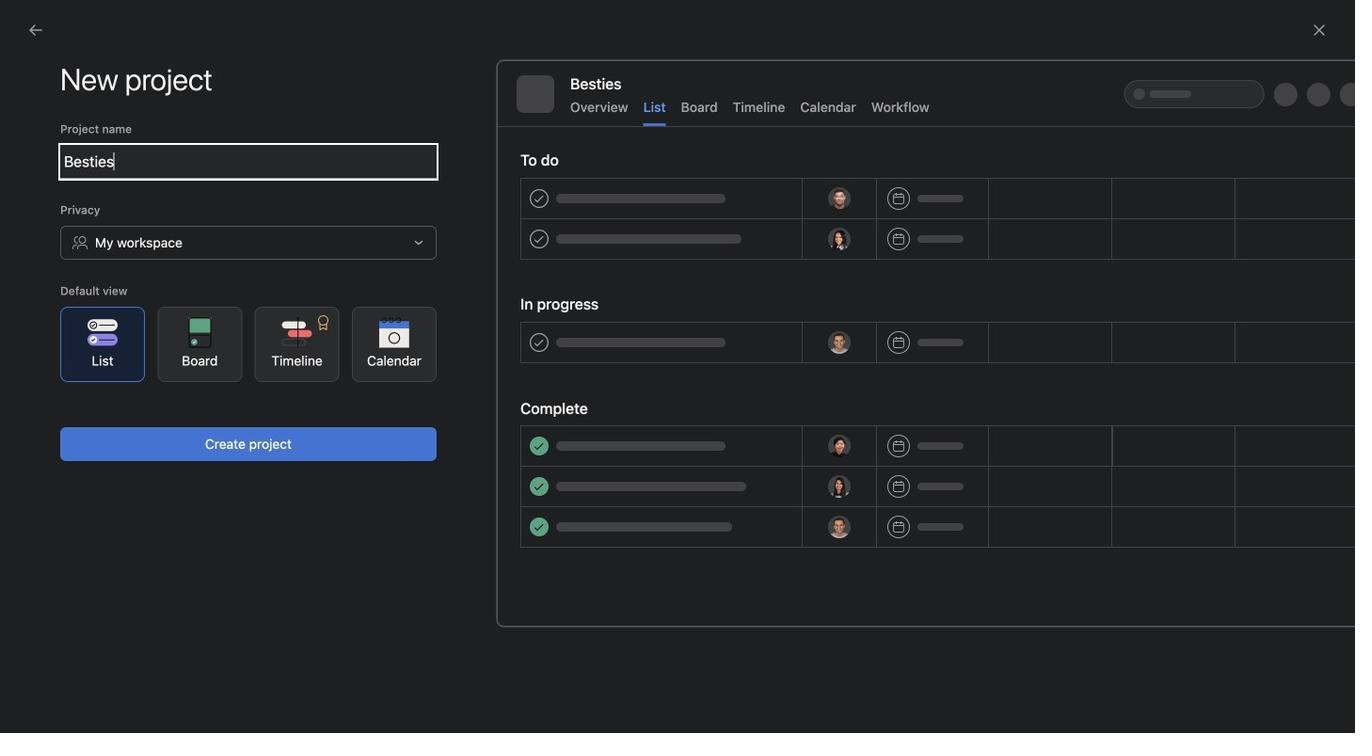 Task type: locate. For each thing, give the bounding box(es) containing it.
projects element
[[0, 367, 226, 465]]

global element
[[0, 46, 226, 159]]

None text field
[[60, 145, 437, 179]]

list item
[[821, 326, 1062, 383], [257, 395, 783, 429], [257, 429, 783, 462]]

line_and_symbols image
[[840, 411, 863, 433]]

add profile photo image
[[279, 280, 325, 326]]

close image
[[1312, 23, 1327, 38]]

hide sidebar image
[[24, 15, 40, 30]]

rocket image
[[1081, 343, 1103, 366]]



Task type: describe. For each thing, give the bounding box(es) containing it.
mark complete image
[[276, 434, 298, 457]]

go back image
[[28, 23, 43, 38]]

starred element
[[0, 299, 226, 367]]

this is a preview of your project image
[[497, 60, 1355, 627]]

insights element
[[0, 171, 226, 299]]

Mark complete checkbox
[[276, 434, 298, 457]]



Task type: vqa. For each thing, say whether or not it's contained in the screenshot.
New Project Or Portfolio icon
no



